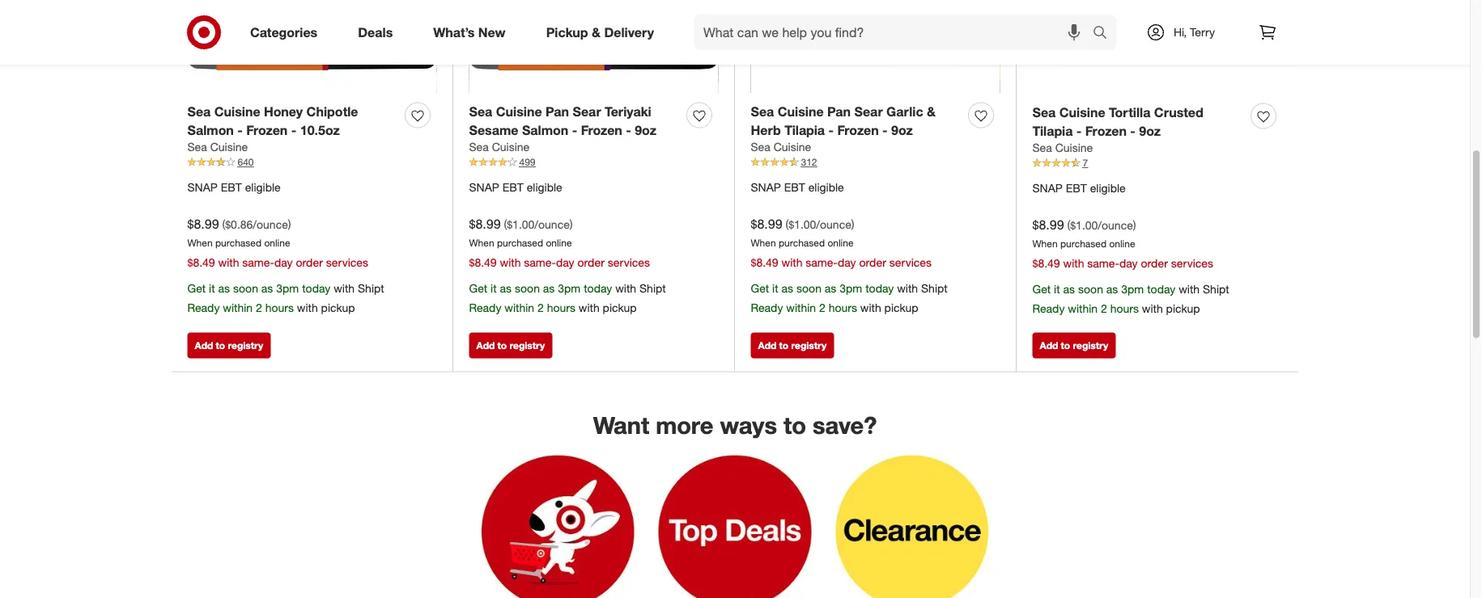 Task type: locate. For each thing, give the bounding box(es) containing it.
salmon inside sea cuisine pan sear teriyaki sesame salmon - frozen - 9oz
[[522, 123, 568, 138]]

ebt down 499
[[502, 180, 524, 195]]

salmon
[[187, 123, 234, 138], [522, 123, 568, 138]]

ready
[[187, 302, 220, 316], [469, 302, 501, 316], [751, 302, 783, 316], [1032, 302, 1065, 317]]

add to registry button for sea cuisine pan sear teriyaki sesame salmon - frozen - 9oz
[[469, 333, 552, 359]]

sea cuisine down the sesame
[[469, 141, 530, 155]]

sear left 'teriyaki'
[[573, 104, 601, 120]]

9oz inside sea cuisine tortilla crusted tilapia - frozen - 9oz
[[1139, 123, 1161, 139]]

cuisine left honey
[[214, 104, 260, 120]]

sear inside sea cuisine pan sear garlic & herb tilapia - frozen - 9oz
[[854, 104, 883, 120]]

online for 9oz
[[1109, 239, 1135, 251]]

$8.99 ( $1.00 /ounce ) when purchased online $8.49 with same-day order services for -
[[469, 216, 650, 270]]

frozen down tortilla
[[1085, 123, 1127, 139]]

services inside $8.99 ( $0.86 /ounce ) when purchased online $8.49 with same-day order services
[[326, 256, 368, 270]]

& right garlic
[[927, 104, 936, 120]]

online
[[264, 238, 290, 250], [546, 238, 572, 250], [828, 238, 854, 250], [1109, 239, 1135, 251]]

sear left garlic
[[854, 104, 883, 120]]

1 registry from the left
[[228, 340, 263, 353]]

0 horizontal spatial sear
[[573, 104, 601, 120]]

1 salmon from the left
[[187, 123, 234, 138]]

to
[[216, 340, 225, 353], [497, 340, 507, 353], [779, 340, 788, 353], [1061, 340, 1070, 353], [784, 412, 806, 441]]

0 horizontal spatial tilapia
[[785, 123, 825, 138]]

sea cuisine tortilla crusted tilapia - frozen - 9oz image
[[1032, 0, 1283, 94], [1032, 0, 1283, 94]]

4 registry from the left
[[1073, 340, 1108, 353]]

cuisine up herb
[[778, 104, 824, 120]]

$1.00
[[507, 218, 535, 232], [789, 218, 816, 232], [1070, 218, 1098, 233]]

purchased
[[215, 238, 262, 250], [497, 238, 543, 250], [779, 238, 825, 250], [1060, 239, 1107, 251]]

get for sea cuisine pan sear garlic & herb tilapia - frozen - 9oz
[[751, 282, 769, 296]]

2
[[256, 302, 262, 316], [537, 302, 544, 316], [819, 302, 825, 316], [1101, 302, 1107, 317]]

) right '$0.86'
[[288, 218, 291, 232]]

sea cuisine link up 7
[[1032, 141, 1093, 157]]

2 for -
[[819, 302, 825, 316]]

3 add from the left
[[758, 340, 776, 353]]

-
[[237, 123, 243, 138], [291, 123, 297, 138], [572, 123, 577, 138], [626, 123, 631, 138], [828, 123, 834, 138], [882, 123, 888, 138], [1076, 123, 1082, 139], [1130, 123, 1136, 139]]

1 vertical spatial &
[[927, 104, 936, 120]]

pan inside sea cuisine pan sear teriyaki sesame salmon - frozen - 9oz
[[546, 104, 569, 120]]

$8.99 for sea cuisine tortilla crusted tilapia - frozen - 9oz
[[1032, 217, 1064, 233]]

2 pan from the left
[[827, 104, 851, 120]]

/ounce inside $8.99 ( $0.86 /ounce ) when purchased online $8.49 with same-day order services
[[253, 218, 288, 232]]

teriyaki
[[605, 104, 651, 120]]

crusted
[[1154, 105, 1203, 121]]

add to registry button
[[187, 333, 271, 359], [469, 333, 552, 359], [751, 333, 834, 359], [1032, 333, 1116, 359]]

)
[[288, 218, 291, 232], [570, 218, 573, 232], [851, 218, 854, 232], [1133, 218, 1136, 233]]

categories link
[[236, 15, 338, 50]]

/ounce down 312
[[816, 218, 851, 232]]

9oz down tortilla
[[1139, 123, 1161, 139]]

$8.49 for sea cuisine honey chipotle salmon - frozen - 10.5oz
[[187, 256, 215, 270]]

snap ebt eligible down 312
[[751, 180, 844, 195]]

2 horizontal spatial 9oz
[[1139, 123, 1161, 139]]

online for frozen
[[546, 238, 572, 250]]

1 horizontal spatial tilapia
[[1032, 123, 1073, 139]]

pan for -
[[546, 104, 569, 120]]

pickup & delivery
[[546, 24, 654, 40]]

snap for sea cuisine pan sear garlic & herb tilapia - frozen - 9oz
[[751, 180, 781, 195]]

$8.49
[[187, 256, 215, 270], [469, 256, 497, 270], [751, 256, 778, 270], [1032, 257, 1060, 271]]

sea cuisine link
[[187, 140, 248, 156], [469, 140, 530, 156], [751, 140, 811, 156], [1032, 141, 1093, 157]]

get it as soon as 3pm today with shipt ready within 2 hours with pickup
[[187, 282, 384, 316], [469, 282, 666, 316], [751, 282, 948, 316], [1032, 283, 1229, 317]]

/ounce for 10.5oz
[[253, 218, 288, 232]]

pickup for sea cuisine honey chipotle salmon - frozen - 10.5oz
[[321, 302, 355, 316]]

with
[[218, 256, 239, 270], [500, 256, 521, 270], [782, 256, 803, 270], [1063, 257, 1084, 271], [334, 282, 355, 296], [615, 282, 636, 296], [897, 282, 918, 296], [1179, 283, 1200, 297], [297, 302, 318, 316], [579, 302, 600, 316], [860, 302, 881, 316], [1142, 302, 1163, 317]]

& right pickup
[[592, 24, 601, 40]]

sear for teriyaki
[[573, 104, 601, 120]]

it for sea cuisine honey chipotle salmon - frozen - 10.5oz
[[209, 282, 215, 296]]

shipt
[[358, 282, 384, 296], [639, 282, 666, 296], [921, 282, 948, 296], [1203, 283, 1229, 297]]

within for sea cuisine tortilla crusted tilapia - frozen - 9oz
[[1068, 302, 1098, 317]]

cuisine inside the sea cuisine honey chipotle salmon - frozen - 10.5oz
[[214, 104, 260, 120]]

same- inside $8.99 ( $0.86 /ounce ) when purchased online $8.49 with same-day order services
[[242, 256, 274, 270]]

9oz
[[635, 123, 656, 138], [891, 123, 913, 138], [1139, 123, 1161, 139]]

registry
[[228, 340, 263, 353], [510, 340, 545, 353], [791, 340, 827, 353], [1073, 340, 1108, 353]]

ebt
[[221, 180, 242, 195], [502, 180, 524, 195], [784, 180, 805, 195], [1066, 181, 1087, 195]]

add to registry for sea cuisine tortilla crusted tilapia - frozen - 9oz
[[1040, 340, 1108, 353]]

3pm for 9oz
[[1121, 283, 1144, 297]]

) down 499 link
[[570, 218, 573, 232]]

cuisine left tortilla
[[1059, 105, 1105, 121]]

what's new link
[[419, 15, 526, 50]]

pan inside sea cuisine pan sear garlic & herb tilapia - frozen - 9oz
[[827, 104, 851, 120]]

ebt for sea cuisine pan sear garlic & herb tilapia - frozen - 9oz
[[784, 180, 805, 195]]

sea cuisine honey chipotle salmon - frozen - 10.5oz image
[[187, 0, 437, 93], [187, 0, 437, 93]]

order for frozen
[[578, 256, 605, 270]]

sea cuisine link down the sesame
[[469, 140, 530, 156]]

2 sear from the left
[[854, 104, 883, 120]]

&
[[592, 24, 601, 40], [927, 104, 936, 120]]

snap for sea cuisine tortilla crusted tilapia - frozen - 9oz
[[1032, 181, 1063, 195]]

1 horizontal spatial pan
[[827, 104, 851, 120]]

$8.99 inside $8.99 ( $0.86 /ounce ) when purchased online $8.49 with same-day order services
[[187, 216, 219, 232]]

shipt for sea cuisine tortilla crusted tilapia - frozen - 9oz
[[1203, 283, 1229, 297]]

0 horizontal spatial $1.00
[[507, 218, 535, 232]]

3 add to registry button from the left
[[751, 333, 834, 359]]

pan up 312 link
[[827, 104, 851, 120]]

when inside $8.99 ( $0.86 /ounce ) when purchased online $8.49 with same-day order services
[[187, 238, 213, 250]]

9oz down 'teriyaki'
[[635, 123, 656, 138]]

pickup & delivery link
[[532, 15, 674, 50]]

sea cuisine tortilla crusted tilapia - frozen - 9oz link
[[1032, 104, 1245, 141]]

purchased inside $8.99 ( $0.86 /ounce ) when purchased online $8.49 with same-day order services
[[215, 238, 262, 250]]

/ounce down the 7 "link"
[[1098, 218, 1133, 233]]

it for sea cuisine pan sear teriyaki sesame salmon - frozen - 9oz
[[491, 282, 497, 296]]

snap for sea cuisine honey chipotle salmon - frozen - 10.5oz
[[187, 180, 218, 195]]

get it as soon as 3pm today with shipt ready within 2 hours with pickup for 10.5oz
[[187, 282, 384, 316]]

get it as soon as 3pm today with shipt ready within 2 hours with pickup for frozen
[[469, 282, 666, 316]]

add to registry
[[195, 340, 263, 353], [476, 340, 545, 353], [758, 340, 827, 353], [1040, 340, 1108, 353]]

3pm
[[276, 282, 299, 296], [558, 282, 581, 296], [840, 282, 862, 296], [1121, 283, 1144, 297]]

cuisine up the 640
[[210, 141, 248, 155]]

frozen down honey
[[246, 123, 288, 138]]

sea cuisine for sea cuisine pan sear garlic & herb tilapia - frozen - 9oz
[[751, 141, 811, 155]]

1 add to registry from the left
[[195, 340, 263, 353]]

to for sea cuisine pan sear garlic & herb tilapia - frozen - 9oz
[[779, 340, 788, 353]]

want more ways to save?
[[593, 412, 877, 441]]

2 add to registry button from the left
[[469, 333, 552, 359]]

9oz inside sea cuisine pan sear garlic & herb tilapia - frozen - 9oz
[[891, 123, 913, 138]]

eligible down the 640
[[245, 180, 281, 195]]

sea cuisine
[[187, 141, 248, 155], [469, 141, 530, 155], [751, 141, 811, 155], [1032, 141, 1093, 156]]

get it as soon as 3pm today with shipt ready within 2 hours with pickup for -
[[751, 282, 948, 316]]

day
[[274, 256, 293, 270], [556, 256, 574, 270], [838, 256, 856, 270], [1119, 257, 1138, 271]]

services
[[326, 256, 368, 270], [608, 256, 650, 270], [889, 256, 932, 270], [1171, 257, 1213, 271]]

1 horizontal spatial salmon
[[522, 123, 568, 138]]

sea cuisine pan sear garlic & herb tilapia - frozen - 9oz image
[[751, 0, 1000, 93], [751, 0, 1000, 93]]

4 add to registry from the left
[[1040, 340, 1108, 353]]

snap ebt eligible down 499
[[469, 180, 562, 195]]

) for 10.5oz
[[288, 218, 291, 232]]

as
[[218, 282, 230, 296], [261, 282, 273, 296], [500, 282, 512, 296], [543, 282, 555, 296], [782, 282, 793, 296], [825, 282, 836, 296], [1063, 283, 1075, 297], [1106, 283, 1118, 297]]

2 salmon from the left
[[522, 123, 568, 138]]

soon
[[233, 282, 258, 296], [515, 282, 540, 296], [796, 282, 822, 296], [1078, 283, 1103, 297]]

2 horizontal spatial $1.00
[[1070, 218, 1098, 233]]

day inside $8.99 ( $0.86 /ounce ) when purchased online $8.49 with same-day order services
[[274, 256, 293, 270]]

( for sea cuisine pan sear teriyaki sesame salmon - frozen - 9oz
[[504, 218, 507, 232]]

same- for 10.5oz
[[242, 256, 274, 270]]

add
[[195, 340, 213, 353], [476, 340, 495, 353], [758, 340, 776, 353], [1040, 340, 1058, 353]]

$8.99 ( $0.86 /ounce ) when purchased online $8.49 with same-day order services
[[187, 216, 368, 270]]

cuisine up 7
[[1055, 141, 1093, 156]]

sea cuisine link for sea cuisine tortilla crusted tilapia - frozen - 9oz
[[1032, 141, 1093, 157]]

1 horizontal spatial 9oz
[[891, 123, 913, 138]]

eligible for 9oz
[[1090, 181, 1126, 195]]

eligible down 499
[[527, 180, 562, 195]]

sea cuisine up 7
[[1032, 141, 1093, 156]]

cuisine up the sesame
[[496, 104, 542, 120]]

(
[[222, 218, 225, 232], [504, 218, 507, 232], [786, 218, 789, 232], [1067, 218, 1070, 233]]

when
[[187, 238, 213, 250], [469, 238, 494, 250], [751, 238, 776, 250], [1032, 239, 1058, 251]]

order
[[296, 256, 323, 270], [578, 256, 605, 270], [859, 256, 886, 270], [1141, 257, 1168, 271]]

$8.99 ( $1.00 /ounce ) when purchased online $8.49 with same-day order services
[[469, 216, 650, 270], [751, 216, 932, 270], [1032, 217, 1213, 271]]

tilapia inside sea cuisine tortilla crusted tilapia - frozen - 9oz
[[1032, 123, 1073, 139]]

hi,
[[1174, 25, 1187, 39]]

640
[[238, 157, 254, 169]]

sea cuisine link for sea cuisine honey chipotle salmon - frozen - 10.5oz
[[187, 140, 248, 156]]

snap ebt eligible down 7
[[1032, 181, 1126, 195]]

( inside $8.99 ( $0.86 /ounce ) when purchased online $8.49 with same-day order services
[[222, 218, 225, 232]]

add to registry button for sea cuisine honey chipotle salmon - frozen - 10.5oz
[[187, 333, 271, 359]]

frozen inside sea cuisine tortilla crusted tilapia - frozen - 9oz
[[1085, 123, 1127, 139]]

pan up 499 link
[[546, 104, 569, 120]]

add for sea cuisine pan sear teriyaki sesame salmon - frozen - 9oz
[[476, 340, 495, 353]]

pickup for sea cuisine pan sear teriyaki sesame salmon - frozen - 9oz
[[603, 302, 637, 316]]

0 horizontal spatial &
[[592, 24, 601, 40]]

1 sear from the left
[[573, 104, 601, 120]]

$8.49 for sea cuisine pan sear teriyaki sesame salmon - frozen - 9oz
[[469, 256, 497, 270]]

sea cuisine link down herb
[[751, 140, 811, 156]]

eligible
[[245, 180, 281, 195], [527, 180, 562, 195], [808, 180, 844, 195], [1090, 181, 1126, 195]]

$1.00 down 7
[[1070, 218, 1098, 233]]

today
[[302, 282, 331, 296], [584, 282, 612, 296], [865, 282, 894, 296], [1147, 283, 1176, 297]]

$1.00 down 499
[[507, 218, 535, 232]]

/ounce down 499
[[535, 218, 570, 232]]

registry for -
[[791, 340, 827, 353]]

1 horizontal spatial sear
[[854, 104, 883, 120]]

cuisine inside sea cuisine pan sear teriyaki sesame salmon - frozen - 9oz
[[496, 104, 542, 120]]

hours
[[265, 302, 294, 316], [547, 302, 575, 316], [829, 302, 857, 316], [1110, 302, 1139, 317]]

pickup
[[321, 302, 355, 316], [603, 302, 637, 316], [884, 302, 918, 316], [1166, 302, 1200, 317]]

services for sea cuisine honey chipotle salmon - frozen - 10.5oz
[[326, 256, 368, 270]]

2 add from the left
[[476, 340, 495, 353]]

add for sea cuisine pan sear garlic & herb tilapia - frozen - 9oz
[[758, 340, 776, 353]]

cuisine inside sea cuisine tortilla crusted tilapia - frozen - 9oz
[[1059, 105, 1105, 121]]

eligible down the 7 "link"
[[1090, 181, 1126, 195]]

within for sea cuisine pan sear teriyaki sesame salmon - frozen - 9oz
[[505, 302, 534, 316]]

categories
[[250, 24, 317, 40]]

terry
[[1190, 25, 1215, 39]]

hi, terry
[[1174, 25, 1215, 39]]

frozen down 'teriyaki'
[[581, 123, 622, 138]]

$8.49 inside $8.99 ( $0.86 /ounce ) when purchased online $8.49 with same-day order services
[[187, 256, 215, 270]]

frozen
[[246, 123, 288, 138], [581, 123, 622, 138], [837, 123, 879, 138], [1085, 123, 1127, 139]]

1 pan from the left
[[546, 104, 569, 120]]

0 horizontal spatial salmon
[[187, 123, 234, 138]]

0 horizontal spatial 9oz
[[635, 123, 656, 138]]

eligible down 312
[[808, 180, 844, 195]]

snap
[[187, 180, 218, 195], [469, 180, 499, 195], [751, 180, 781, 195], [1032, 181, 1063, 195]]

) for -
[[851, 218, 854, 232]]

9oz down garlic
[[891, 123, 913, 138]]

within for sea cuisine pan sear garlic & herb tilapia - frozen - 9oz
[[786, 302, 816, 316]]

ebt down 7
[[1066, 181, 1087, 195]]

) down 312 link
[[851, 218, 854, 232]]

$8.99
[[187, 216, 219, 232], [469, 216, 501, 232], [751, 216, 782, 232], [1032, 217, 1064, 233]]

pan
[[546, 104, 569, 120], [827, 104, 851, 120]]

$1.00 down 312
[[789, 218, 816, 232]]

sea cuisine link up the 640
[[187, 140, 248, 156]]

1 horizontal spatial $1.00
[[789, 218, 816, 232]]

today for 10.5oz
[[302, 282, 331, 296]]

sea inside sea cuisine pan sear garlic & herb tilapia - frozen - 9oz
[[751, 104, 774, 120]]

tortilla
[[1109, 105, 1151, 121]]

3 add to registry from the left
[[758, 340, 827, 353]]

when for sea cuisine pan sear teriyaki sesame salmon - frozen - 9oz
[[469, 238, 494, 250]]

/ounce for 9oz
[[1098, 218, 1133, 233]]

sea cuisine down herb
[[751, 141, 811, 155]]

4 add to registry button from the left
[[1032, 333, 1116, 359]]

sea cuisine pan sear teriyaki sesame salmon - frozen - 9oz image
[[469, 0, 718, 93], [469, 0, 718, 93]]

frozen inside the sea cuisine honey chipotle salmon - frozen - 10.5oz
[[246, 123, 288, 138]]

0 vertical spatial &
[[592, 24, 601, 40]]

7
[[1083, 158, 1088, 170]]

) inside $8.99 ( $0.86 /ounce ) when purchased online $8.49 with same-day order services
[[288, 218, 291, 232]]

hours for 9oz
[[1110, 302, 1139, 317]]

/ounce
[[253, 218, 288, 232], [535, 218, 570, 232], [816, 218, 851, 232], [1098, 218, 1133, 233]]

snap ebt eligible
[[187, 180, 281, 195], [469, 180, 562, 195], [751, 180, 844, 195], [1032, 181, 1126, 195]]

sea cuisine pan sear garlic & herb tilapia - frozen - 9oz
[[751, 104, 936, 138]]

within
[[223, 302, 253, 316], [505, 302, 534, 316], [786, 302, 816, 316], [1068, 302, 1098, 317]]

( for sea cuisine tortilla crusted tilapia - frozen - 9oz
[[1067, 218, 1070, 233]]

1 add to registry button from the left
[[187, 333, 271, 359]]

0 horizontal spatial pan
[[546, 104, 569, 120]]

cuisine inside sea cuisine pan sear garlic & herb tilapia - frozen - 9oz
[[778, 104, 824, 120]]

what's
[[433, 24, 475, 40]]

add to registry for sea cuisine pan sear garlic & herb tilapia - frozen - 9oz
[[758, 340, 827, 353]]

tilapia
[[785, 123, 825, 138], [1032, 123, 1073, 139]]

get for sea cuisine tortilla crusted tilapia - frozen - 9oz
[[1032, 283, 1051, 297]]

same-
[[242, 256, 274, 270], [524, 256, 556, 270], [806, 256, 838, 270], [1087, 257, 1119, 271]]

chipotle
[[306, 104, 358, 120]]

registry for frozen
[[510, 340, 545, 353]]

it
[[209, 282, 215, 296], [491, 282, 497, 296], [772, 282, 778, 296], [1054, 283, 1060, 297]]

sesame
[[469, 123, 518, 138]]

sea
[[187, 104, 211, 120], [469, 104, 492, 120], [751, 104, 774, 120], [1032, 105, 1056, 121], [187, 141, 207, 155], [469, 141, 489, 155], [751, 141, 770, 155], [1032, 141, 1052, 156]]

3 registry from the left
[[791, 340, 827, 353]]

$8.49 for sea cuisine tortilla crusted tilapia - frozen - 9oz
[[1032, 257, 1060, 271]]

) down the 7 "link"
[[1133, 218, 1136, 233]]

2 for 10.5oz
[[256, 302, 262, 316]]

what's new
[[433, 24, 506, 40]]

/ounce down the 640
[[253, 218, 288, 232]]

) for frozen
[[570, 218, 573, 232]]

sear
[[573, 104, 601, 120], [854, 104, 883, 120]]

0 horizontal spatial $8.99 ( $1.00 /ounce ) when purchased online $8.49 with same-day order services
[[469, 216, 650, 270]]

same- for -
[[806, 256, 838, 270]]

get for sea cuisine pan sear teriyaki sesame salmon - frozen - 9oz
[[469, 282, 487, 296]]

ebt down the 640
[[221, 180, 242, 195]]

2 registry from the left
[[510, 340, 545, 353]]

honey
[[264, 104, 303, 120]]

soon for -
[[796, 282, 822, 296]]

ebt down 312
[[784, 180, 805, 195]]

/ounce for -
[[816, 218, 851, 232]]

sea cuisine up the 640
[[187, 141, 248, 155]]

same- for frozen
[[524, 256, 556, 270]]

2 add to registry from the left
[[476, 340, 545, 353]]

order inside $8.99 ( $0.86 /ounce ) when purchased online $8.49 with same-day order services
[[296, 256, 323, 270]]

online inside $8.99 ( $0.86 /ounce ) when purchased online $8.49 with same-day order services
[[264, 238, 290, 250]]

sear inside sea cuisine pan sear teriyaki sesame salmon - frozen - 9oz
[[573, 104, 601, 120]]

10.5oz
[[300, 123, 340, 138]]

frozen up 312 link
[[837, 123, 879, 138]]

same- for 9oz
[[1087, 257, 1119, 271]]

$1.00 for herb
[[789, 218, 816, 232]]

tilapia inside sea cuisine pan sear garlic & herb tilapia - frozen - 9oz
[[785, 123, 825, 138]]

cuisine
[[214, 104, 260, 120], [496, 104, 542, 120], [778, 104, 824, 120], [1059, 105, 1105, 121], [210, 141, 248, 155], [492, 141, 530, 155], [774, 141, 811, 155], [1055, 141, 1093, 156]]

ebt for sea cuisine pan sear teriyaki sesame salmon - frozen - 9oz
[[502, 180, 524, 195]]

snap ebt eligible down the 640
[[187, 180, 281, 195]]

3pm for 10.5oz
[[276, 282, 299, 296]]

4 add from the left
[[1040, 340, 1058, 353]]

1 add from the left
[[195, 340, 213, 353]]

get
[[187, 282, 206, 296], [469, 282, 487, 296], [751, 282, 769, 296], [1032, 283, 1051, 297]]

snap for sea cuisine pan sear teriyaki sesame salmon - frozen - 9oz
[[469, 180, 499, 195]]

1 horizontal spatial $8.99 ( $1.00 /ounce ) when purchased online $8.49 with same-day order services
[[751, 216, 932, 270]]

1 horizontal spatial &
[[927, 104, 936, 120]]

sea inside the sea cuisine honey chipotle salmon - frozen - 10.5oz
[[187, 104, 211, 120]]



Task type: describe. For each thing, give the bounding box(es) containing it.
499 link
[[469, 156, 718, 170]]

ready for sea cuisine tortilla crusted tilapia - frozen - 9oz
[[1032, 302, 1065, 317]]

pickup for sea cuisine pan sear garlic & herb tilapia - frozen - 9oz
[[884, 302, 918, 316]]

sea cuisine for sea cuisine tortilla crusted tilapia - frozen - 9oz
[[1032, 141, 1093, 156]]

snap ebt eligible for sea cuisine tortilla crusted tilapia - frozen - 9oz
[[1032, 181, 1126, 195]]

today for frozen
[[584, 282, 612, 296]]

ways
[[720, 412, 777, 441]]

2 for frozen
[[537, 302, 544, 316]]

shipt for sea cuisine honey chipotle salmon - frozen - 10.5oz
[[358, 282, 384, 296]]

ready for sea cuisine honey chipotle salmon - frozen - 10.5oz
[[187, 302, 220, 316]]

services for sea cuisine pan sear garlic & herb tilapia - frozen - 9oz
[[889, 256, 932, 270]]

$8.49 for sea cuisine pan sear garlic & herb tilapia - frozen - 9oz
[[751, 256, 778, 270]]

new
[[478, 24, 506, 40]]

3pm for -
[[840, 282, 862, 296]]

312 link
[[751, 156, 1000, 170]]

salmon inside the sea cuisine honey chipotle salmon - frozen - 10.5oz
[[187, 123, 234, 138]]

today for 9oz
[[1147, 283, 1176, 297]]

to for sea cuisine pan sear teriyaki sesame salmon - frozen - 9oz
[[497, 340, 507, 353]]

garlic
[[886, 104, 923, 120]]

day for 9oz
[[1119, 257, 1138, 271]]

more
[[656, 412, 713, 441]]

sea cuisine pan sear teriyaki sesame salmon - frozen - 9oz
[[469, 104, 656, 138]]

order for -
[[859, 256, 886, 270]]

add to registry button for sea cuisine pan sear garlic & herb tilapia - frozen - 9oz
[[751, 333, 834, 359]]

it for sea cuisine pan sear garlic & herb tilapia - frozen - 9oz
[[772, 282, 778, 296]]

3pm for frozen
[[558, 282, 581, 296]]

7 link
[[1032, 157, 1283, 171]]

add to registry button for sea cuisine tortilla crusted tilapia - frozen - 9oz
[[1032, 333, 1116, 359]]

shipt for sea cuisine pan sear teriyaki sesame salmon - frozen - 9oz
[[639, 282, 666, 296]]

cuisine up 312
[[774, 141, 811, 155]]

snap ebt eligible for sea cuisine pan sear teriyaki sesame salmon - frozen - 9oz
[[469, 180, 562, 195]]

deals link
[[344, 15, 413, 50]]

get it as soon as 3pm today with shipt ready within 2 hours with pickup for 9oz
[[1032, 283, 1229, 317]]

$8.99 ( $1.00 /ounce ) when purchased online $8.49 with same-day order services for frozen
[[751, 216, 932, 270]]

within for sea cuisine honey chipotle salmon - frozen - 10.5oz
[[223, 302, 253, 316]]

registry for 10.5oz
[[228, 340, 263, 353]]

frozen inside sea cuisine pan sear teriyaki sesame salmon - frozen - 9oz
[[581, 123, 622, 138]]

save?
[[813, 412, 877, 441]]

$8.99 for sea cuisine honey chipotle salmon - frozen - 10.5oz
[[187, 216, 219, 232]]

search
[[1085, 26, 1124, 42]]

purchased for sea cuisine honey chipotle salmon - frozen - 10.5oz
[[215, 238, 262, 250]]

sea cuisine pan sear teriyaki sesame salmon - frozen - 9oz link
[[469, 103, 680, 140]]

add to registry for sea cuisine pan sear teriyaki sesame salmon - frozen - 9oz
[[476, 340, 545, 353]]

purchased for sea cuisine pan sear garlic & herb tilapia - frozen - 9oz
[[779, 238, 825, 250]]

sea inside sea cuisine tortilla crusted tilapia - frozen - 9oz
[[1032, 105, 1056, 121]]

640 link
[[187, 156, 437, 170]]

when for sea cuisine pan sear garlic & herb tilapia - frozen - 9oz
[[751, 238, 776, 250]]

purchased for sea cuisine tortilla crusted tilapia - frozen - 9oz
[[1060, 239, 1107, 251]]

499
[[519, 157, 535, 169]]

$8.99 for sea cuisine pan sear teriyaki sesame salmon - frozen - 9oz
[[469, 216, 501, 232]]

$1.00 for salmon
[[507, 218, 535, 232]]

with inside $8.99 ( $0.86 /ounce ) when purchased online $8.49 with same-day order services
[[218, 256, 239, 270]]

add to registry for sea cuisine honey chipotle salmon - frozen - 10.5oz
[[195, 340, 263, 353]]

( for sea cuisine pan sear garlic & herb tilapia - frozen - 9oz
[[786, 218, 789, 232]]

hours for -
[[829, 302, 857, 316]]

deals
[[358, 24, 393, 40]]

$0.86
[[225, 218, 253, 232]]

day for 10.5oz
[[274, 256, 293, 270]]

sea cuisine pan sear garlic & herb tilapia - frozen - 9oz link
[[751, 103, 962, 140]]

order for 9oz
[[1141, 257, 1168, 271]]

services for sea cuisine tortilla crusted tilapia - frozen - 9oz
[[1171, 257, 1213, 271]]

soon for 9oz
[[1078, 283, 1103, 297]]

today for -
[[865, 282, 894, 296]]

online for 10.5oz
[[264, 238, 290, 250]]

delivery
[[604, 24, 654, 40]]

herb
[[751, 123, 781, 138]]

add for sea cuisine tortilla crusted tilapia - frozen - 9oz
[[1040, 340, 1058, 353]]

What can we help you find? suggestions appear below search field
[[694, 15, 1097, 50]]

2 horizontal spatial $8.99 ( $1.00 /ounce ) when purchased online $8.49 with same-day order services
[[1032, 217, 1213, 271]]

$1.00 for frozen
[[1070, 218, 1098, 233]]

pickup
[[546, 24, 588, 40]]

get for sea cuisine honey chipotle salmon - frozen - 10.5oz
[[187, 282, 206, 296]]

shipt for sea cuisine pan sear garlic & herb tilapia - frozen - 9oz
[[921, 282, 948, 296]]

cuisine up 499
[[492, 141, 530, 155]]

want
[[593, 412, 649, 441]]

sea cuisine for sea cuisine honey chipotle salmon - frozen - 10.5oz
[[187, 141, 248, 155]]

$8.99 for sea cuisine pan sear garlic & herb tilapia - frozen - 9oz
[[751, 216, 782, 232]]

soon for frozen
[[515, 282, 540, 296]]

sea cuisine for sea cuisine pan sear teriyaki sesame salmon - frozen - 9oz
[[469, 141, 530, 155]]

to for sea cuisine tortilla crusted tilapia - frozen - 9oz
[[1061, 340, 1070, 353]]

when for sea cuisine tortilla crusted tilapia - frozen - 9oz
[[1032, 239, 1058, 251]]

pan for tilapia
[[827, 104, 851, 120]]

snap ebt eligible for sea cuisine honey chipotle salmon - frozen - 10.5oz
[[187, 180, 281, 195]]

& inside 'link'
[[592, 24, 601, 40]]

sea cuisine link for sea cuisine pan sear garlic & herb tilapia - frozen - 9oz
[[751, 140, 811, 156]]

purchased for sea cuisine pan sear teriyaki sesame salmon - frozen - 9oz
[[497, 238, 543, 250]]

2 for 9oz
[[1101, 302, 1107, 317]]

sea inside sea cuisine pan sear teriyaki sesame salmon - frozen - 9oz
[[469, 104, 492, 120]]

frozen inside sea cuisine pan sear garlic & herb tilapia - frozen - 9oz
[[837, 123, 879, 138]]

ebt for sea cuisine honey chipotle salmon - frozen - 10.5oz
[[221, 180, 242, 195]]

9oz inside sea cuisine pan sear teriyaki sesame salmon - frozen - 9oz
[[635, 123, 656, 138]]

registry for 9oz
[[1073, 340, 1108, 353]]

sear for garlic
[[854, 104, 883, 120]]

add for sea cuisine honey chipotle salmon - frozen - 10.5oz
[[195, 340, 213, 353]]

sea cuisine honey chipotle salmon - frozen - 10.5oz link
[[187, 103, 399, 140]]

eligible for 10.5oz
[[245, 180, 281, 195]]

sea cuisine honey chipotle salmon - frozen - 10.5oz
[[187, 104, 358, 138]]

( for sea cuisine honey chipotle salmon - frozen - 10.5oz
[[222, 218, 225, 232]]

& inside sea cuisine pan sear garlic & herb tilapia - frozen - 9oz
[[927, 104, 936, 120]]

eligible for frozen
[[527, 180, 562, 195]]

312
[[801, 157, 817, 169]]

search button
[[1085, 15, 1124, 53]]

when for sea cuisine honey chipotle salmon - frozen - 10.5oz
[[187, 238, 213, 250]]

sea cuisine tortilla crusted tilapia - frozen - 9oz
[[1032, 105, 1203, 139]]



Task type: vqa. For each thing, say whether or not it's contained in the screenshot.


